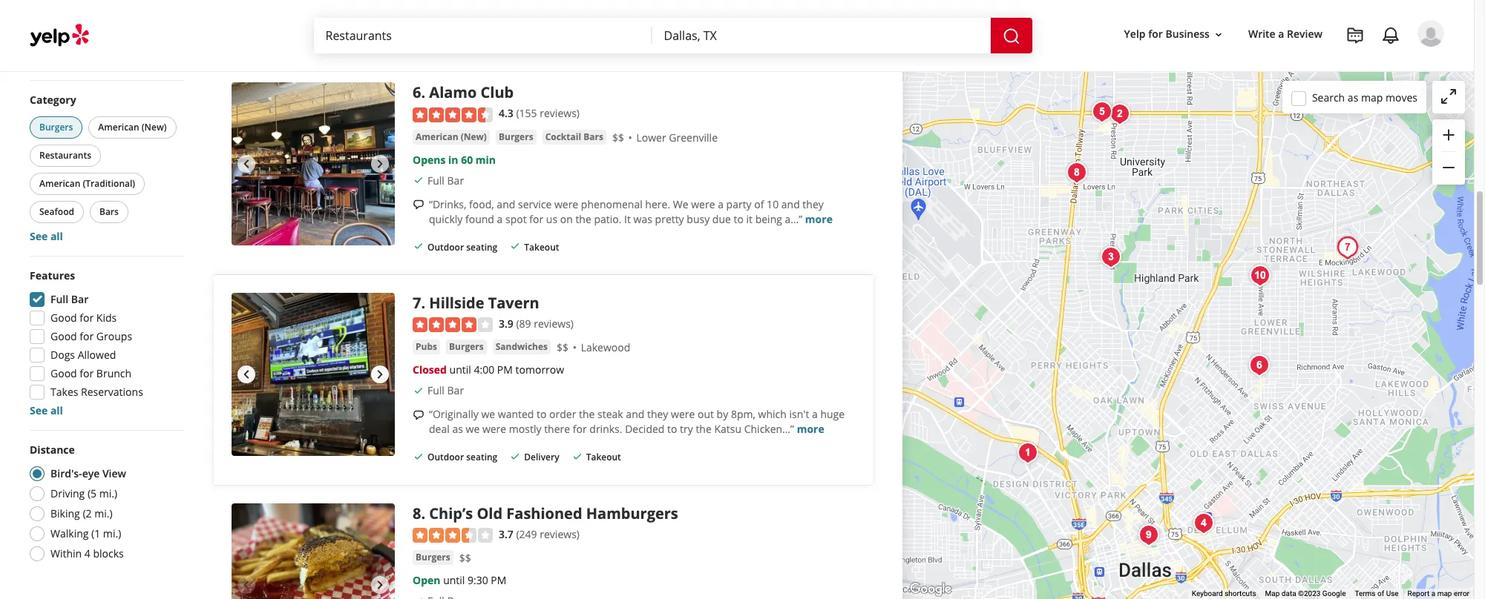Task type: vqa. For each thing, say whether or not it's contained in the screenshot.
leftmost "Gay"
no



Task type: describe. For each thing, give the bounding box(es) containing it.
good for good for groups
[[50, 330, 77, 344]]

seating
[[95, 34, 130, 48]]

8pm,
[[731, 408, 756, 422]]

3.9 star rating image
[[413, 318, 493, 333]]

terms
[[1355, 590, 1376, 599]]

full for 7
[[428, 384, 445, 398]]

they inside "drinks, food, and service were phenomenal here. we were a party of 10 and they quickly found a spot for us on the patio.   it was pretty busy due to it being a…"
[[803, 197, 824, 211]]

it
[[625, 212, 631, 226]]

bars button
[[90, 201, 128, 224]]

"originally
[[429, 408, 479, 422]]

alamo club link
[[429, 83, 514, 103]]

see for features
[[30, 404, 48, 418]]

. for 7
[[421, 293, 426, 313]]

we
[[673, 197, 689, 211]]

0 horizontal spatial and
[[497, 197, 516, 211]]

biking
[[50, 507, 80, 521]]

open until 9:30 pm
[[413, 574, 507, 588]]

sandwiches button
[[493, 340, 551, 355]]

burgers for burgers button within group
[[39, 121, 73, 134]]

3.7 star rating image
[[413, 529, 493, 544]]

outdoor seating for hillside
[[428, 452, 498, 464]]

was
[[634, 212, 653, 226]]

slideshow element for 8
[[232, 504, 395, 600]]

takes reservations
[[50, 385, 143, 399]]

the inside "drinks, food, and service were phenomenal here. we were a party of 10 and they quickly found a spot for us on the patio.   it was pretty busy due to it being a…"
[[576, 212, 592, 226]]

see all for features
[[30, 404, 63, 418]]

bars inside button
[[584, 130, 604, 143]]

1 horizontal spatial as
[[1348, 90, 1359, 104]]

terms of use link
[[1355, 590, 1399, 599]]

restaurants button
[[30, 145, 101, 167]]

yelp for business button
[[1119, 21, 1231, 48]]

tavern
[[488, 293, 540, 313]]

min
[[476, 153, 496, 167]]

decided
[[625, 423, 665, 437]]

full for 6
[[428, 173, 445, 188]]

write a review link
[[1243, 21, 1329, 48]]

all for features
[[50, 404, 63, 418]]

data
[[1282, 590, 1297, 599]]

of inside "drinks, food, and service were phenomenal here. we were a party of 10 and they quickly found a spot for us on the patio.   it was pretty busy due to it being a…"
[[755, 197, 764, 211]]

burgers link for tavern
[[446, 340, 487, 355]]

google image
[[907, 581, 956, 600]]

good for kids
[[50, 311, 117, 325]]

1 horizontal spatial (new)
[[461, 130, 487, 143]]

alamo
[[429, 83, 477, 103]]

sadelle's image
[[1097, 242, 1126, 272]]

16 checkmark v2 image for 6 . alamo club
[[413, 175, 425, 187]]

hillside
[[429, 293, 484, 313]]

they inside "originally we wanted to order the steak and they were out by 8pm, which isn't a huge deal as we were mostly there for drinks.  decided to try the katsu chicken…"
[[647, 408, 669, 422]]

reviews) for old
[[540, 528, 580, 542]]

0 vertical spatial takeout
[[524, 241, 559, 254]]

cocktail
[[545, 130, 581, 143]]

yelp for business
[[1125, 27, 1210, 41]]

full bar for 6
[[428, 173, 464, 188]]

uncle uber's image
[[1190, 509, 1219, 539]]

huge
[[821, 408, 845, 422]]

option group containing distance
[[25, 443, 184, 567]]

more for 7 . hillside tavern
[[797, 423, 825, 437]]

chip's
[[429, 504, 473, 524]]

driving
[[50, 487, 85, 501]]

write
[[1249, 27, 1276, 41]]

bird's-
[[50, 467, 82, 481]]

bar inside group
[[71, 293, 89, 307]]

next image for 8 . chip's old fashioned hamburgers
[[371, 577, 389, 595]]

all for category
[[50, 229, 63, 244]]

were up "on"
[[555, 197, 579, 211]]

7 . hillside tavern
[[413, 293, 540, 313]]

slideshow element for 7
[[232, 293, 395, 457]]

write a review
[[1249, 27, 1323, 41]]

zoom in image
[[1441, 126, 1458, 144]]

1 vertical spatial of
[[1378, 590, 1385, 599]]

lower greenville
[[637, 130, 718, 145]]

busy
[[687, 212, 710, 226]]

hamburgers
[[586, 504, 679, 524]]

group containing category
[[27, 93, 184, 244]]

party
[[727, 197, 752, 211]]

map for moves
[[1362, 90, 1384, 104]]

good for good for dinner
[[50, 16, 77, 30]]

bar for 7
[[447, 384, 464, 398]]

isn't
[[790, 408, 810, 422]]

burgers for burgers button below 3.9 star rating image
[[449, 341, 484, 354]]

previous image for 8
[[238, 577, 255, 595]]

outdoor seating for alamo
[[428, 241, 498, 254]]

sandwiches link
[[493, 340, 551, 355]]

reviews) for club
[[540, 106, 580, 120]]

burgers for burgers button on top of open
[[416, 552, 450, 565]]

hopdoddy burger bar image
[[1088, 97, 1118, 127]]

bar for 6
[[447, 173, 464, 188]]

within
[[50, 547, 82, 561]]

a inside 'link'
[[1279, 27, 1285, 41]]

closed
[[413, 363, 447, 378]]

rodeo goat image
[[1014, 438, 1043, 468]]

until for chip's
[[443, 574, 465, 588]]

out
[[698, 408, 714, 422]]

burgers button up open
[[413, 551, 453, 566]]

16 checkmark v2 image up 8
[[413, 452, 425, 464]]

previous image for 6
[[238, 155, 255, 173]]

deal
[[429, 423, 450, 437]]

16 checkmark v2 image for 7 . hillside tavern
[[413, 386, 425, 397]]

burgers button down 3.9 star rating image
[[446, 340, 487, 355]]

old
[[477, 504, 503, 524]]

tomorrow
[[516, 363, 564, 378]]

for for kids
[[80, 311, 94, 325]]

and inside "originally we wanted to order the steak and they were out by 8pm, which isn't a huge deal as we were mostly there for drinks.  decided to try the katsu chicken…"
[[626, 408, 645, 422]]

0 horizontal spatial we
[[466, 423, 480, 437]]

4.3
[[499, 106, 514, 120]]

see for category
[[30, 229, 48, 244]]

chip's old fashioned hamburgers image
[[1063, 158, 1092, 187]]

map data ©2023 google
[[1266, 590, 1347, 599]]

4.3 (155 reviews)
[[499, 106, 580, 120]]

1 horizontal spatial american (new)
[[416, 130, 487, 143]]

$$ for tavern
[[557, 341, 569, 355]]

r+d kitchen image
[[1106, 99, 1135, 129]]

2 vertical spatial burgers link
[[413, 551, 453, 566]]

katsu
[[715, 423, 742, 437]]

16 checkmark v2 image up 7
[[413, 241, 425, 253]]

it
[[747, 212, 753, 226]]

service
[[518, 197, 552, 211]]

pubs
[[416, 341, 437, 354]]

patio.
[[594, 212, 622, 226]]

16 checkmark v2 image for 8 . chip's old fashioned hamburgers
[[413, 596, 425, 600]]

see all button for features
[[30, 404, 63, 418]]

american (new) link
[[413, 130, 490, 145]]

brunch
[[96, 367, 132, 381]]

seafood
[[39, 206, 74, 218]]

7
[[413, 293, 421, 313]]

good for good for kids
[[50, 311, 77, 325]]

a up due
[[718, 197, 724, 211]]

on
[[560, 212, 573, 226]]

$$ for club
[[613, 130, 624, 145]]

16 checkmark v2 image down spot
[[510, 241, 521, 253]]

group containing features
[[25, 269, 184, 419]]

none field "find"
[[326, 27, 640, 44]]

next image
[[371, 366, 389, 384]]

takes
[[50, 385, 78, 399]]

dogs
[[50, 348, 75, 362]]

distance
[[30, 443, 75, 457]]

reservations
[[81, 385, 143, 399]]

yelp
[[1125, 27, 1146, 41]]

bird's-eye view
[[50, 467, 126, 481]]

search as map moves
[[1313, 90, 1418, 104]]

4
[[84, 547, 90, 561]]

mi.) for driving (5 mi.)
[[99, 487, 117, 501]]

report a map error
[[1408, 590, 1470, 599]]

there
[[544, 423, 570, 437]]

3.9
[[499, 317, 514, 331]]

0 horizontal spatial (new)
[[142, 121, 167, 134]]

burgers button inside group
[[30, 117, 83, 139]]

biking (2 mi.)
[[50, 507, 113, 521]]

9:30
[[468, 574, 488, 588]]

opens in 60 min
[[413, 153, 496, 167]]

1 vertical spatial to
[[537, 408, 547, 422]]

as inside "originally we wanted to order the steak and they were out by 8pm, which isn't a huge deal as we were mostly there for drinks.  decided to try the katsu chicken…"
[[452, 423, 463, 437]]

for for groups
[[80, 330, 94, 344]]

error
[[1455, 590, 1470, 599]]

mi.) for walking (1 mi.)
[[103, 527, 121, 541]]

delivery
[[524, 452, 560, 464]]

quickly
[[429, 212, 463, 226]]



Task type: locate. For each thing, give the bounding box(es) containing it.
american (new) up (traditional)
[[98, 121, 167, 134]]

next image for 6 . alamo club
[[371, 155, 389, 173]]

and up decided
[[626, 408, 645, 422]]

16 checkmark v2 image left delivery
[[510, 452, 521, 464]]

pm for tavern
[[497, 363, 513, 378]]

notifications image
[[1383, 27, 1400, 45]]

(5
[[88, 487, 97, 501]]

reviews) for tavern
[[534, 317, 574, 331]]

being
[[756, 212, 783, 226]]

pm right 4:00
[[497, 363, 513, 378]]

american down restaurants button at the left of the page
[[39, 177, 80, 190]]

map left moves
[[1362, 90, 1384, 104]]

good for good for brunch
[[50, 367, 77, 381]]

1 seating from the top
[[466, 241, 498, 254]]

bar up good for kids
[[71, 293, 89, 307]]

a left spot
[[497, 212, 503, 226]]

2 see all from the top
[[30, 404, 63, 418]]

american for the rightmost american (new) button
[[416, 130, 459, 143]]

16 checkmark v2 image
[[413, 175, 425, 187], [413, 386, 425, 397], [571, 452, 583, 464], [413, 596, 425, 600]]

for for business
[[1149, 27, 1163, 41]]

2 outdoor seating from the top
[[428, 452, 498, 464]]

terms of use
[[1355, 590, 1399, 599]]

see all button down takes
[[30, 404, 63, 418]]

1 vertical spatial until
[[443, 574, 465, 588]]

1 horizontal spatial and
[[626, 408, 645, 422]]

2 slideshow element from the top
[[232, 293, 395, 457]]

0 horizontal spatial to
[[537, 408, 547, 422]]

3 good from the top
[[50, 330, 77, 344]]

groups
[[96, 330, 132, 344]]

american up (traditional)
[[98, 121, 139, 134]]

more down the "isn't"
[[797, 423, 825, 437]]

mi.) for biking (2 mi.)
[[94, 507, 113, 521]]

2 vertical spatial the
[[696, 423, 712, 437]]

2 vertical spatial bar
[[447, 384, 464, 398]]

1 outdoor seating from the top
[[428, 241, 498, 254]]

1 all from the top
[[50, 229, 63, 244]]

full bar
[[428, 173, 464, 188], [50, 293, 89, 307], [428, 384, 464, 398]]

1 horizontal spatial american (new) button
[[413, 130, 490, 145]]

2 vertical spatial mi.)
[[103, 527, 121, 541]]

1 horizontal spatial they
[[803, 197, 824, 211]]

0 vertical spatial seating
[[466, 241, 498, 254]]

more link
[[806, 212, 833, 226], [797, 423, 825, 437]]

cocktail bars button
[[543, 130, 607, 145]]

0 horizontal spatial of
[[755, 197, 764, 211]]

none field 'near'
[[664, 27, 979, 44]]

0 vertical spatial to
[[734, 212, 744, 226]]

brad k. image
[[1418, 20, 1445, 47]]

report a map error link
[[1408, 590, 1470, 599]]

outdoor seating down deal
[[428, 452, 498, 464]]

full bar up "originally
[[428, 384, 464, 398]]

keyboard shortcuts button
[[1192, 590, 1257, 600]]

outdoor down quickly
[[428, 241, 464, 254]]

0 vertical spatial they
[[803, 197, 824, 211]]

2 vertical spatial $$
[[459, 552, 471, 566]]

group
[[27, 93, 184, 244], [1433, 120, 1466, 185], [25, 269, 184, 419]]

16 checkmark v2 image down opens
[[413, 175, 425, 187]]

see down "seafood" button
[[30, 229, 48, 244]]

for down dogs allowed
[[80, 367, 94, 381]]

bar down opens in 60 min
[[447, 173, 464, 188]]

1 vertical spatial all
[[50, 404, 63, 418]]

None field
[[326, 27, 640, 44], [664, 27, 979, 44]]

"drinks, food, and service were phenomenal here. we were a party of 10 and they quickly found a spot for us on the patio.   it was pretty busy due to it being a…"
[[429, 197, 824, 226]]

2 seating from the top
[[466, 452, 498, 464]]

eye
[[82, 467, 100, 481]]

closed until 4:00 pm tomorrow
[[413, 363, 564, 378]]

us
[[546, 212, 558, 226]]

(traditional)
[[83, 177, 135, 190]]

a…"
[[785, 212, 803, 226]]

the
[[576, 212, 592, 226], [579, 408, 595, 422], [696, 423, 712, 437]]

a inside "originally we wanted to order the steak and they were out by 8pm, which isn't a huge deal as we were mostly there for drinks.  decided to try the katsu chicken…"
[[812, 408, 818, 422]]

burgers down 4.3
[[499, 130, 534, 143]]

for
[[80, 16, 94, 30], [1149, 27, 1163, 41], [530, 212, 544, 226], [80, 311, 94, 325], [80, 330, 94, 344], [80, 367, 94, 381], [573, 423, 587, 437]]

were up busy
[[691, 197, 715, 211]]

next image left opens
[[371, 155, 389, 173]]

1 horizontal spatial to
[[668, 423, 678, 437]]

as right search
[[1348, 90, 1359, 104]]

american up opens
[[416, 130, 459, 143]]

the right "on"
[[576, 212, 592, 226]]

they right the 10
[[803, 197, 824, 211]]

burgers down 3.9 star rating image
[[449, 341, 484, 354]]

3 . from the top
[[421, 504, 426, 524]]

1 horizontal spatial map
[[1438, 590, 1453, 599]]

1 . from the top
[[421, 83, 426, 103]]

0 vertical spatial see all button
[[30, 229, 63, 244]]

outdoor for 6
[[428, 241, 464, 254]]

outdoor seating
[[50, 34, 130, 48]]

for down order
[[573, 423, 587, 437]]

burgers link up open
[[413, 551, 453, 566]]

seating down "originally
[[466, 452, 498, 464]]

1 vertical spatial mi.)
[[94, 507, 113, 521]]

american inside "button"
[[39, 177, 80, 190]]

full down opens
[[428, 173, 445, 188]]

3 previous image from the top
[[238, 577, 255, 595]]

1 see all from the top
[[30, 229, 63, 244]]

1 good from the top
[[50, 16, 77, 30]]

0 vertical spatial reviews)
[[540, 106, 580, 120]]

mi.)
[[99, 487, 117, 501], [94, 507, 113, 521], [103, 527, 121, 541]]

moves
[[1386, 90, 1418, 104]]

features
[[30, 269, 75, 283]]

"originally we wanted to order the steak and they were out by 8pm, which isn't a huge deal as we were mostly there for drinks.  decided to try the katsu chicken…"
[[429, 408, 845, 437]]

all
[[50, 229, 63, 244], [50, 404, 63, 418]]

1 previous image from the top
[[238, 155, 255, 173]]

1 vertical spatial as
[[452, 423, 463, 437]]

burgers up open
[[416, 552, 450, 565]]

good up good for groups
[[50, 311, 77, 325]]

4.3 star rating image
[[413, 107, 493, 122]]

full inside group
[[50, 293, 68, 307]]

burgers inside group
[[39, 121, 73, 134]]

bars right cocktail
[[584, 130, 604, 143]]

mi.) right "(2"
[[94, 507, 113, 521]]

of left use
[[1378, 590, 1385, 599]]

reviews) right (89
[[534, 317, 574, 331]]

burgers button down 4.3
[[496, 130, 537, 145]]

3.7
[[499, 528, 514, 542]]

reviews) up cocktail
[[540, 106, 580, 120]]

option group
[[25, 443, 184, 567]]

. left 'alamo'
[[421, 83, 426, 103]]

google
[[1323, 590, 1347, 599]]

which
[[759, 408, 787, 422]]

1 vertical spatial seating
[[466, 452, 498, 464]]

0 vertical spatial 16 speech v2 image
[[413, 199, 425, 211]]

within 4 blocks
[[50, 547, 124, 561]]

walking
[[50, 527, 89, 541]]

1 vertical spatial outdoor
[[428, 241, 464, 254]]

1 vertical spatial .
[[421, 293, 426, 313]]

for down good for kids
[[80, 330, 94, 344]]

as
[[1348, 90, 1359, 104], [452, 423, 463, 437]]

for up good for groups
[[80, 311, 94, 325]]

1 vertical spatial the
[[579, 408, 595, 422]]

1 vertical spatial slideshow element
[[232, 293, 395, 457]]

more link for club
[[806, 212, 833, 226]]

to inside "drinks, food, and service were phenomenal here. we were a party of 10 and they quickly found a spot for us on the patio.   it was pretty busy due to it being a…"
[[734, 212, 744, 226]]

2 vertical spatial full
[[428, 384, 445, 398]]

next image left open
[[371, 577, 389, 595]]

0 vertical spatial bar
[[447, 173, 464, 188]]

for up outdoor seating
[[80, 16, 94, 30]]

pubs button
[[413, 340, 440, 355]]

alamo club image
[[232, 83, 395, 246], [1245, 351, 1275, 381]]

$$ up the 'open until 9:30 pm'
[[459, 552, 471, 566]]

0 horizontal spatial american (new)
[[98, 121, 167, 134]]

bar up "originally
[[447, 384, 464, 398]]

16 checkmark v2 image
[[413, 241, 425, 253], [510, 241, 521, 253], [413, 452, 425, 464], [510, 452, 521, 464]]

1 vertical spatial more
[[797, 423, 825, 437]]

0 vertical spatial outdoor
[[50, 34, 92, 48]]

1 horizontal spatial american
[[98, 121, 139, 134]]

burgers
[[39, 121, 73, 134], [499, 130, 534, 143], [449, 341, 484, 354], [416, 552, 450, 565]]

0 vertical spatial burgers link
[[496, 130, 537, 145]]

we left wanted
[[481, 408, 495, 422]]

wanted
[[498, 408, 534, 422]]

for for brunch
[[80, 367, 94, 381]]

2 all from the top
[[50, 404, 63, 418]]

seafood button
[[30, 201, 84, 224]]

previous image for 7
[[238, 366, 255, 384]]

"drinks,
[[429, 197, 467, 211]]

good for dinner
[[50, 16, 129, 30]]

see all down takes
[[30, 404, 63, 418]]

more right a…"
[[806, 212, 833, 226]]

hillside tavern link
[[429, 293, 540, 313]]

american (new) button down the 4.3 star rating image
[[413, 130, 490, 145]]

1 horizontal spatial we
[[481, 408, 495, 422]]

seating for alamo
[[466, 241, 498, 254]]

mi.) right (1
[[103, 527, 121, 541]]

0 vertical spatial of
[[755, 197, 764, 211]]

2 vertical spatial to
[[668, 423, 678, 437]]

2 16 speech v2 image from the top
[[413, 410, 425, 422]]

keyboard shortcuts
[[1192, 590, 1257, 599]]

$$ left lower
[[613, 130, 624, 145]]

for down service
[[530, 212, 544, 226]]

for inside "button"
[[1149, 27, 1163, 41]]

1 vertical spatial next image
[[371, 577, 389, 595]]

a
[[1279, 27, 1285, 41], [718, 197, 724, 211], [497, 212, 503, 226], [812, 408, 818, 422], [1432, 590, 1436, 599]]

2 vertical spatial previous image
[[238, 577, 255, 595]]

0 vertical spatial map
[[1362, 90, 1384, 104]]

2 none field from the left
[[664, 27, 979, 44]]

1 vertical spatial see all button
[[30, 404, 63, 418]]

restaurants
[[39, 149, 91, 162]]

due
[[713, 212, 731, 226]]

0 vertical spatial slideshow element
[[232, 83, 395, 246]]

1 vertical spatial full
[[50, 293, 68, 307]]

drinks.
[[590, 423, 623, 437]]

more for 6 . alamo club
[[806, 212, 833, 226]]

use
[[1387, 590, 1399, 599]]

driving (5 mi.)
[[50, 487, 117, 501]]

2 previous image from the top
[[238, 366, 255, 384]]

lower
[[637, 130, 667, 145]]

. left 'chip's'
[[421, 504, 426, 524]]

1 vertical spatial alamo club image
[[1245, 351, 1275, 381]]

16 speech v2 image
[[413, 199, 425, 211], [413, 410, 425, 422]]

seating down found
[[466, 241, 498, 254]]

takeout down us
[[524, 241, 559, 254]]

60
[[461, 153, 473, 167]]

16 chevron down v2 image
[[1213, 29, 1225, 41]]

until left 4:00
[[450, 363, 471, 378]]

pm for old
[[491, 574, 507, 588]]

6 . alamo club
[[413, 83, 514, 103]]

0 horizontal spatial map
[[1362, 90, 1384, 104]]

and up spot
[[497, 197, 516, 211]]

2 vertical spatial reviews)
[[540, 528, 580, 542]]

0 vertical spatial as
[[1348, 90, 1359, 104]]

1 horizontal spatial $$
[[557, 341, 569, 355]]

$$ for old
[[459, 552, 471, 566]]

0 vertical spatial $$
[[613, 130, 624, 145]]

0 horizontal spatial american (new) button
[[89, 117, 176, 139]]

takeout
[[524, 241, 559, 254], [586, 452, 621, 464]]

seating for hillside
[[466, 452, 498, 464]]

takeout down 'drinks.' on the left of the page
[[586, 452, 621, 464]]

2 next image from the top
[[371, 577, 389, 595]]

2 . from the top
[[421, 293, 426, 313]]

2 vertical spatial slideshow element
[[232, 504, 395, 600]]

american (new) button up (traditional)
[[89, 117, 176, 139]]

cocktail bars
[[545, 130, 604, 143]]

expand map image
[[1441, 88, 1458, 105]]

1 vertical spatial previous image
[[238, 366, 255, 384]]

0 vertical spatial see all
[[30, 229, 63, 244]]

projects image
[[1347, 27, 1365, 45]]

american for american (new) button to the left
[[98, 121, 139, 134]]

16 speech v2 image left "drinks,
[[413, 199, 425, 211]]

0 vertical spatial outdoor seating
[[428, 241, 498, 254]]

mi.) right '(5'
[[99, 487, 117, 501]]

outdoor
[[50, 34, 92, 48], [428, 241, 464, 254], [428, 452, 464, 464]]

(249
[[516, 528, 537, 542]]

©2023
[[1299, 590, 1321, 599]]

as down "originally
[[452, 423, 463, 437]]

1 horizontal spatial of
[[1378, 590, 1385, 599]]

burgers link for club
[[496, 130, 537, 145]]

1 vertical spatial we
[[466, 423, 480, 437]]

slideshow element for 6
[[232, 83, 395, 246]]

previous image
[[238, 155, 255, 173], [238, 366, 255, 384], [238, 577, 255, 595]]

1 vertical spatial 16 speech v2 image
[[413, 410, 425, 422]]

1 horizontal spatial alamo club image
[[1245, 351, 1275, 381]]

see all button down "seafood" button
[[30, 229, 63, 244]]

0 horizontal spatial takeout
[[524, 241, 559, 254]]

to
[[734, 212, 744, 226], [537, 408, 547, 422], [668, 423, 678, 437]]

0 vertical spatial more link
[[806, 212, 833, 226]]

(1
[[91, 527, 100, 541]]

next image
[[371, 155, 389, 173], [371, 577, 389, 595]]

2 horizontal spatial $$
[[613, 130, 624, 145]]

view
[[102, 467, 126, 481]]

2 horizontal spatial and
[[782, 197, 800, 211]]

shortcuts
[[1225, 590, 1257, 599]]

the crafty irishman image
[[1135, 521, 1164, 551]]

2 vertical spatial .
[[421, 504, 426, 524]]

16 checkmark v2 image down open
[[413, 596, 425, 600]]

phenomenal
[[581, 197, 643, 211]]

1 vertical spatial bar
[[71, 293, 89, 307]]

full bar inside group
[[50, 293, 89, 307]]

hillside tavern image
[[232, 293, 395, 457]]

chip's old fashioned hamburgers image
[[232, 504, 395, 600]]

1 slideshow element from the top
[[232, 83, 395, 246]]

hillside tavern image
[[1334, 233, 1363, 262]]

see all down "seafood" button
[[30, 229, 63, 244]]

a right write
[[1279, 27, 1285, 41]]

0 horizontal spatial american
[[39, 177, 80, 190]]

to left it
[[734, 212, 744, 226]]

1 vertical spatial takeout
[[586, 452, 621, 464]]

american (traditional)
[[39, 177, 135, 190]]

see all button for category
[[30, 229, 63, 244]]

pm right 9:30
[[491, 574, 507, 588]]

0 vertical spatial previous image
[[238, 155, 255, 173]]

outdoor down "good for dinner"
[[50, 34, 92, 48]]

business
[[1166, 27, 1210, 41]]

map left error
[[1438, 590, 1453, 599]]

1 16 speech v2 image from the top
[[413, 199, 425, 211]]

good up outdoor seating
[[50, 16, 77, 30]]

0 horizontal spatial as
[[452, 423, 463, 437]]

zoom out image
[[1441, 159, 1458, 177]]

life's good bar & grill image
[[1246, 261, 1276, 291]]

outdoor seating
[[428, 241, 498, 254], [428, 452, 498, 464]]

see up distance
[[30, 404, 48, 418]]

16 checkmark v2 image right delivery
[[571, 452, 583, 464]]

16 speech v2 image left "originally
[[413, 410, 425, 422]]

. for 6
[[421, 83, 426, 103]]

0 vertical spatial see
[[30, 229, 48, 244]]

4 good from the top
[[50, 367, 77, 381]]

Find text field
[[326, 27, 640, 44]]

0 vertical spatial full bar
[[428, 173, 464, 188]]

1 horizontal spatial none field
[[664, 27, 979, 44]]

0 horizontal spatial they
[[647, 408, 669, 422]]

try
[[680, 423, 693, 437]]

a right report
[[1432, 590, 1436, 599]]

reviews) down the chip's old fashioned hamburgers link
[[540, 528, 580, 542]]

burgers for burgers button under 4.3
[[499, 130, 534, 143]]

for inside "originally we wanted to order the steak and they were out by 8pm, which isn't a huge deal as we were mostly there for drinks.  decided to try the katsu chicken…"
[[573, 423, 587, 437]]

Near text field
[[664, 27, 979, 44]]

good for brunch
[[50, 367, 132, 381]]

1 vertical spatial see
[[30, 404, 48, 418]]

1 none field from the left
[[326, 27, 640, 44]]

full bar for 7
[[428, 384, 464, 398]]

2 horizontal spatial american
[[416, 130, 459, 143]]

burgers link down 3.9 star rating image
[[446, 340, 487, 355]]

chicken…"
[[745, 423, 795, 437]]

user actions element
[[1113, 19, 1466, 110]]

2 vertical spatial outdoor
[[428, 452, 464, 464]]

0 horizontal spatial bars
[[99, 206, 119, 218]]

0 vertical spatial next image
[[371, 155, 389, 173]]

2 see all button from the top
[[30, 404, 63, 418]]

16 speech v2 image for 6
[[413, 199, 425, 211]]

they
[[803, 197, 824, 211], [647, 408, 669, 422]]

. for 8
[[421, 504, 426, 524]]

3.7 (249 reviews)
[[499, 528, 580, 542]]

search image
[[1003, 27, 1021, 45]]

$$ up tomorrow
[[557, 341, 569, 355]]

None search field
[[314, 18, 1035, 53]]

to left order
[[537, 408, 547, 422]]

1 horizontal spatial takeout
[[586, 452, 621, 464]]

16 checkmark v2 image down closed
[[413, 386, 425, 397]]

1 vertical spatial they
[[647, 408, 669, 422]]

2 vertical spatial full bar
[[428, 384, 464, 398]]

2 good from the top
[[50, 311, 77, 325]]

0 horizontal spatial none field
[[326, 27, 640, 44]]

all down "seafood" button
[[50, 229, 63, 244]]

1 horizontal spatial bars
[[584, 130, 604, 143]]

bars inside button
[[99, 206, 119, 218]]

1 vertical spatial full bar
[[50, 293, 89, 307]]

1 next image from the top
[[371, 155, 389, 173]]

0 horizontal spatial alamo club image
[[232, 83, 395, 246]]

opens
[[413, 153, 446, 167]]

1 vertical spatial more link
[[797, 423, 825, 437]]

8 . chip's old fashioned hamburgers
[[413, 504, 679, 524]]

map
[[1266, 590, 1280, 599]]

. left hillside
[[421, 293, 426, 313]]

(2
[[83, 507, 92, 521]]

were down wanted
[[483, 423, 507, 437]]

0 vertical spatial all
[[50, 229, 63, 244]]

to left try
[[668, 423, 678, 437]]

steak
[[598, 408, 624, 422]]

all down takes
[[50, 404, 63, 418]]

3 slideshow element from the top
[[232, 504, 395, 600]]

american for american (traditional) "button"
[[39, 177, 80, 190]]

more link right a…"
[[806, 212, 833, 226]]

see all for category
[[30, 229, 63, 244]]

more link down the "isn't"
[[797, 423, 825, 437]]

1 see all button from the top
[[30, 229, 63, 244]]

the down out
[[696, 423, 712, 437]]

map region
[[893, 40, 1486, 600]]

outdoor for 7
[[428, 452, 464, 464]]

0 vertical spatial the
[[576, 212, 592, 226]]

kids
[[96, 311, 117, 325]]

1 vertical spatial outdoor seating
[[428, 452, 498, 464]]

more link for tavern
[[797, 423, 825, 437]]

for right yelp
[[1149, 27, 1163, 41]]

reviews)
[[540, 106, 580, 120], [534, 317, 574, 331], [540, 528, 580, 542]]

for for dinner
[[80, 16, 94, 30]]

(155
[[516, 106, 537, 120]]

0 vertical spatial we
[[481, 408, 495, 422]]

1 vertical spatial bars
[[99, 206, 119, 218]]

1 see from the top
[[30, 229, 48, 244]]

map for error
[[1438, 590, 1453, 599]]

1 vertical spatial map
[[1438, 590, 1453, 599]]

16 speech v2 image for 7
[[413, 410, 425, 422]]

and up a…"
[[782, 197, 800, 211]]

0 vertical spatial mi.)
[[99, 487, 117, 501]]

slideshow element
[[232, 83, 395, 246], [232, 293, 395, 457], [232, 504, 395, 600]]

0 vertical spatial bars
[[584, 130, 604, 143]]

until left 9:30
[[443, 574, 465, 588]]

see
[[30, 229, 48, 244], [30, 404, 48, 418]]

until for hillside
[[450, 363, 471, 378]]

for inside "drinks, food, and service were phenomenal here. we were a party of 10 and they quickly found a spot for us on the patio.   it was pretty busy due to it being a…"
[[530, 212, 544, 226]]

until
[[450, 363, 471, 378], [443, 574, 465, 588]]

burgers link down 4.3
[[496, 130, 537, 145]]

the left "steak" at left bottom
[[579, 408, 595, 422]]

mostly
[[509, 423, 542, 437]]

.
[[421, 83, 426, 103], [421, 293, 426, 313], [421, 504, 426, 524]]

3.9 (89 reviews)
[[499, 317, 574, 331]]

good up takes
[[50, 367, 77, 381]]

2 see from the top
[[30, 404, 48, 418]]

greenville
[[669, 130, 718, 145]]

were up try
[[671, 408, 695, 422]]



